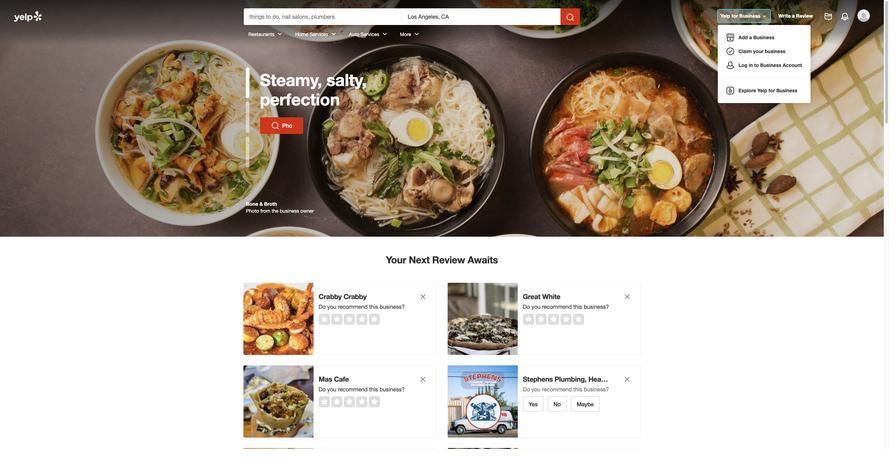 Task type: describe. For each thing, give the bounding box(es) containing it.
(no rating) image for crabby
[[319, 314, 380, 325]]

no
[[554, 401, 561, 408]]

add a business
[[739, 35, 774, 40]]

bone & broth photo from the business owner
[[246, 201, 314, 214]]

great white
[[523, 292, 560, 301]]

24 chevron down v2 image for restaurants
[[276, 30, 284, 38]]

explore yelp for business
[[739, 88, 797, 94]]

do for great white
[[523, 304, 530, 310]]

home cleaner
[[282, 122, 317, 129]]

business? for white
[[584, 304, 609, 310]]

services for auto services
[[361, 31, 379, 37]]

a for add
[[749, 35, 752, 40]]

salty,
[[326, 70, 366, 90]]

maybe button
[[571, 397, 600, 412]]

in
[[749, 62, 753, 68]]

progressive
[[246, 201, 273, 207]]

photo of stephens plumbing, heating & air conditioning image
[[448, 366, 518, 438]]

auto
[[349, 31, 359, 37]]

24 chevron down v2 image for auto services
[[381, 30, 389, 38]]

pho
[[282, 122, 292, 129]]

rating element for crabby
[[319, 314, 380, 325]]

yelp for business button
[[718, 10, 770, 22]]

bone & broth link
[[246, 201, 277, 207]]

notifications image
[[841, 13, 849, 21]]

you for stephens
[[532, 387, 541, 393]]

16 chevron down v2 image
[[762, 13, 767, 19]]

photo of carmelina's image
[[243, 448, 313, 449]]

business categories element
[[243, 25, 870, 45]]

business down account
[[776, 88, 797, 94]]

business? for crabby
[[380, 304, 405, 310]]

stephens plumbing, heating & air conditioning
[[523, 375, 673, 383]]

business? for plumbing,
[[584, 387, 609, 393]]

plumbing,
[[555, 375, 587, 383]]

gift
[[294, 70, 319, 90]]

air
[[621, 375, 630, 383]]

owner inside bone & broth photo from the business owner
[[300, 208, 314, 214]]

broth
[[264, 201, 277, 207]]

pho link
[[260, 117, 303, 134]]

mas
[[319, 375, 332, 383]]

cleaning
[[275, 201, 295, 207]]

home cleaner link
[[260, 117, 328, 134]]

projects image
[[824, 13, 833, 21]]

dismiss card image for cafe
[[419, 376, 427, 384]]

0 vertical spatial for
[[732, 13, 738, 19]]

business inside progressive cleaning photo from the business owner
[[280, 208, 299, 214]]

24 add biz v2 image
[[726, 33, 734, 42]]

recommend for plumbing,
[[542, 387, 572, 393]]

add
[[739, 35, 748, 40]]

you for crabby
[[327, 304, 336, 310]]

the inside bone & broth photo from the business owner
[[272, 208, 278, 214]]

more link
[[394, 25, 426, 45]]

more
[[400, 31, 411, 37]]

this for cafe
[[369, 387, 378, 393]]

do for mas cafe
[[319, 387, 326, 393]]

dismiss card image
[[419, 293, 427, 301]]

you for great
[[532, 304, 541, 310]]

tyler b. image
[[858, 9, 870, 22]]

do you recommend this business? for plumbing,
[[523, 387, 609, 393]]

explore banner section banner
[[0, 0, 884, 237]]

(no rating) image for cafe
[[319, 397, 380, 408]]

do you recommend this business? for cafe
[[319, 387, 405, 393]]

log in to business account button
[[723, 59, 805, 72]]

explore yelp for business button
[[723, 84, 805, 98]]

none field find
[[249, 13, 397, 20]]

dismiss card image for plumbing,
[[623, 376, 631, 384]]

from inside bone & broth photo from the business owner
[[260, 208, 270, 214]]

stephens
[[523, 375, 553, 383]]

1 vertical spatial yelp
[[757, 88, 767, 94]]

this for plumbing,
[[573, 387, 582, 393]]

restaurants link
[[243, 25, 290, 45]]

business left 16 chevron down v2 icon
[[739, 13, 761, 19]]

this for crabby
[[369, 304, 378, 310]]

rating element for white
[[523, 314, 584, 325]]

24 search v2 image
[[271, 122, 279, 130]]

your
[[753, 48, 764, 54]]

log in to business account
[[739, 62, 802, 68]]

you for mas
[[327, 387, 336, 393]]

next
[[409, 254, 430, 266]]

maybe
[[577, 401, 594, 408]]

progressive cleaning link
[[246, 201, 295, 207]]

add a business button
[[723, 31, 805, 45]]

heating
[[588, 375, 613, 383]]

restaurants
[[248, 31, 274, 37]]

home services
[[295, 31, 328, 37]]

2 crabby from the left
[[344, 292, 367, 301]]

yelp for business
[[721, 13, 761, 19]]

perfection
[[260, 89, 340, 109]]

24 claim v2 image
[[726, 47, 734, 56]]

no button
[[548, 397, 567, 412]]

search image
[[566, 13, 574, 21]]

explore
[[739, 88, 756, 94]]

review for next
[[432, 254, 465, 266]]

mas cafe link
[[319, 374, 405, 384]]



Task type: locate. For each thing, give the bounding box(es) containing it.
0 horizontal spatial &
[[259, 201, 263, 207]]

do down the mas
[[319, 387, 326, 393]]

recommend down 'white' at the right bottom of the page
[[542, 304, 572, 310]]

you down mas cafe
[[327, 387, 336, 393]]

0 horizontal spatial 24 chevron down v2 image
[[381, 30, 389, 38]]

rating element down 'white' at the right bottom of the page
[[523, 314, 584, 325]]

1 vertical spatial home
[[282, 122, 297, 129]]

& inside bone & broth photo from the business owner
[[259, 201, 263, 207]]

do you recommend this business? down great white 'link'
[[523, 304, 609, 310]]

services down find text box
[[310, 31, 328, 37]]

a right add
[[749, 35, 752, 40]]

2 horizontal spatial a
[[792, 13, 795, 19]]

0 horizontal spatial yelp
[[721, 13, 730, 19]]

recommend down "crabby crabby" link
[[338, 304, 368, 310]]

& left air
[[615, 375, 620, 383]]

you
[[327, 304, 336, 310], [532, 304, 541, 310], [327, 387, 336, 393], [532, 387, 541, 393]]

from inside progressive cleaning photo from the business owner
[[260, 208, 270, 214]]

photo inside progressive cleaning photo from the business owner
[[246, 208, 259, 214]]

photo of queen's louisiana po-boy cafe image
[[448, 448, 518, 449]]

home
[[260, 89, 304, 109]]

1 horizontal spatial 24 chevron down v2 image
[[330, 30, 338, 38]]

home
[[295, 31, 308, 37], [282, 122, 297, 129]]

write a review
[[779, 13, 813, 19]]

steamy,
[[260, 70, 322, 90]]

this for white
[[573, 304, 582, 310]]

rating element down crabby crabby
[[319, 314, 380, 325]]

(no rating) image
[[319, 314, 380, 325], [523, 314, 584, 325], [319, 397, 380, 408]]

your next review awaits
[[386, 254, 498, 266]]

1 vertical spatial &
[[615, 375, 620, 383]]

0 horizontal spatial crabby
[[319, 292, 342, 301]]

None radio
[[344, 314, 355, 325], [356, 314, 367, 325], [535, 314, 546, 325], [319, 397, 330, 408], [331, 397, 342, 408], [344, 397, 355, 408], [356, 397, 367, 408], [344, 314, 355, 325], [356, 314, 367, 325], [535, 314, 546, 325], [319, 397, 330, 408], [331, 397, 342, 408], [344, 397, 355, 408], [356, 397, 367, 408]]

claim your business
[[739, 48, 785, 54]]

1 horizontal spatial services
[[361, 31, 379, 37]]

this down great white 'link'
[[573, 304, 582, 310]]

& right "bone"
[[259, 201, 263, 207]]

0 horizontal spatial 24 chevron down v2 image
[[276, 30, 284, 38]]

none field near
[[408, 13, 555, 20]]

1 vertical spatial for
[[769, 88, 775, 94]]

recommend down mas cafe "link"
[[338, 387, 368, 393]]

24 chevron down v2 image inside home services link
[[330, 30, 338, 38]]

business up claim your business
[[753, 35, 774, 40]]

stephens plumbing, heating & air conditioning link
[[523, 374, 673, 384]]

a inside the gift of a clean home
[[343, 70, 353, 90]]

rating element down cafe
[[319, 397, 380, 408]]

do
[[319, 304, 326, 310], [523, 304, 530, 310], [319, 387, 326, 393], [523, 387, 530, 393]]

yes button
[[523, 397, 544, 412]]

a right write
[[792, 13, 795, 19]]

recommend for cafe
[[338, 387, 368, 393]]

yelp right explore
[[757, 88, 767, 94]]

mas cafe
[[319, 375, 349, 383]]

24 chevron down v2 image for more
[[413, 30, 421, 38]]

this down plumbing,
[[573, 387, 582, 393]]

24 chevron down v2 image inside restaurants link
[[276, 30, 284, 38]]

None radio
[[319, 314, 330, 325], [331, 314, 342, 325], [369, 314, 380, 325], [523, 314, 534, 325], [548, 314, 559, 325], [560, 314, 571, 325], [573, 314, 584, 325], [369, 397, 380, 408], [319, 314, 330, 325], [331, 314, 342, 325], [369, 314, 380, 325], [523, 314, 534, 325], [548, 314, 559, 325], [560, 314, 571, 325], [573, 314, 584, 325], [369, 397, 380, 408]]

your
[[386, 254, 406, 266]]

(no rating) image down cafe
[[319, 397, 380, 408]]

24 chevron down v2 image right restaurants
[[276, 30, 284, 38]]

do you recommend this business? for white
[[523, 304, 609, 310]]

24 chevron down v2 image inside more 'link'
[[413, 30, 421, 38]]

select slide image
[[246, 67, 249, 98]]

0 vertical spatial &
[[259, 201, 263, 207]]

(no rating) image down crabby crabby
[[319, 314, 380, 325]]

24 chevron down v2 image
[[381, 30, 389, 38], [413, 30, 421, 38]]

0 vertical spatial yelp
[[721, 13, 730, 19]]

from
[[260, 208, 270, 214], [260, 208, 270, 214]]

awaits
[[468, 254, 498, 266]]

business
[[765, 48, 785, 54], [280, 208, 299, 214], [280, 208, 299, 214]]

(no rating) image for white
[[523, 314, 584, 325]]

business inside bone & broth photo from the business owner
[[280, 208, 299, 214]]

cafe
[[334, 375, 349, 383]]

progressive cleaning photo from the business owner
[[246, 201, 314, 214]]

do down stephens on the right bottom of the page
[[523, 387, 530, 393]]

review inside user actions element
[[796, 13, 813, 19]]

recommend for white
[[542, 304, 572, 310]]

business? down mas cafe "link"
[[380, 387, 405, 393]]

dismiss card image
[[623, 293, 631, 301], [419, 376, 427, 384], [623, 376, 631, 384]]

0 horizontal spatial review
[[432, 254, 465, 266]]

0 vertical spatial review
[[796, 13, 813, 19]]

1 horizontal spatial for
[[769, 88, 775, 94]]

bone
[[246, 201, 258, 207]]

do down great
[[523, 304, 530, 310]]

Find text field
[[249, 13, 397, 20]]

24 search v2 image
[[271, 122, 279, 130]]

home for home services
[[295, 31, 308, 37]]

do for crabby crabby
[[319, 304, 326, 310]]

user actions element
[[715, 9, 880, 103]]

business inside button
[[765, 48, 785, 54]]

this
[[369, 304, 378, 310], [573, 304, 582, 310], [369, 387, 378, 393], [573, 387, 582, 393]]

recommend up no button
[[542, 387, 572, 393]]

2 24 chevron down v2 image from the left
[[330, 30, 338, 38]]

services right auto
[[361, 31, 379, 37]]

24 chevron down v2 image right more
[[413, 30, 421, 38]]

claim
[[739, 48, 752, 54]]

crabby
[[319, 292, 342, 301], [344, 292, 367, 301]]

crabby crabby link
[[319, 292, 405, 301]]

the
[[260, 70, 289, 90]]

home inside home services link
[[295, 31, 308, 37]]

24 chevron down v2 image for home services
[[330, 30, 338, 38]]

2 vertical spatial a
[[343, 70, 353, 90]]

0 horizontal spatial none field
[[249, 13, 397, 20]]

home inside home cleaner link
[[282, 122, 297, 129]]

do you recommend this business? for crabby
[[319, 304, 405, 310]]

1 horizontal spatial review
[[796, 13, 813, 19]]

for right explore
[[769, 88, 775, 94]]

do you recommend this business? down "crabby crabby" link
[[319, 304, 405, 310]]

conditioning
[[632, 375, 673, 383]]

recommend
[[338, 304, 368, 310], [542, 304, 572, 310], [338, 387, 368, 393], [542, 387, 572, 393]]

1 horizontal spatial none field
[[408, 13, 555, 20]]

the inside progressive cleaning photo from the business owner
[[272, 208, 278, 214]]

home down find text box
[[295, 31, 308, 37]]

photo of crabby crabby image
[[243, 283, 313, 355]]

for
[[732, 13, 738, 19], [769, 88, 775, 94]]

claim your business button
[[723, 45, 805, 59]]

photo
[[246, 208, 259, 214], [246, 208, 259, 214]]

do you recommend this business?
[[319, 304, 405, 310], [523, 304, 609, 310], [319, 387, 405, 393], [523, 387, 609, 393]]

1 none field from the left
[[249, 13, 397, 20]]

business? down stephens plumbing, heating & air conditioning
[[584, 387, 609, 393]]

1 crabby from the left
[[319, 292, 342, 301]]

1 vertical spatial a
[[749, 35, 752, 40]]

recommend for crabby
[[338, 304, 368, 310]]

1 horizontal spatial crabby
[[344, 292, 367, 301]]

you down great
[[532, 304, 541, 310]]

1 horizontal spatial &
[[615, 375, 620, 383]]

1 24 chevron down v2 image from the left
[[276, 30, 284, 38]]

(no rating) image down 'white' at the right bottom of the page
[[523, 314, 584, 325]]

1 services from the left
[[310, 31, 328, 37]]

review for a
[[796, 13, 813, 19]]

the gift of a clean home
[[260, 70, 400, 109]]

do down crabby crabby
[[319, 304, 326, 310]]

0 vertical spatial a
[[792, 13, 795, 19]]

photo of great white image
[[448, 283, 518, 355]]

do you recommend this business? down mas cafe "link"
[[319, 387, 405, 393]]

1 24 chevron down v2 image from the left
[[381, 30, 389, 38]]

write a review link
[[776, 10, 816, 22]]

home for home cleaner
[[282, 122, 297, 129]]

dismiss card image for white
[[623, 293, 631, 301]]

0 horizontal spatial services
[[310, 31, 328, 37]]

you down crabby crabby
[[327, 304, 336, 310]]

24 yelp for biz v2 image
[[726, 87, 734, 95]]

clean
[[357, 70, 400, 90]]

2 services from the left
[[361, 31, 379, 37]]

home services link
[[290, 25, 344, 45]]

crabby crabby
[[319, 292, 367, 301]]

owner inside progressive cleaning photo from the business owner
[[300, 208, 314, 214]]

home right 24 search v2 image at left
[[282, 122, 297, 129]]

2 24 chevron down v2 image from the left
[[413, 30, 421, 38]]

services for home services
[[310, 31, 328, 37]]

0 horizontal spatial a
[[343, 70, 353, 90]]

business right to
[[760, 62, 781, 68]]

great white link
[[523, 292, 610, 301]]

yes
[[529, 401, 538, 408]]

1 horizontal spatial yelp
[[757, 88, 767, 94]]

review right write
[[796, 13, 813, 19]]

0 vertical spatial home
[[295, 31, 308, 37]]

review right next
[[432, 254, 465, 266]]

white
[[542, 292, 560, 301]]

yelp up 24 add biz v2 icon
[[721, 13, 730, 19]]

log
[[739, 62, 747, 68]]

account
[[783, 62, 802, 68]]

2 none field from the left
[[408, 13, 555, 20]]

write
[[779, 13, 791, 19]]

24 chevron down v2 image inside auto services link
[[381, 30, 389, 38]]

business? down great white 'link'
[[584, 304, 609, 310]]

you down stephens on the right bottom of the page
[[532, 387, 541, 393]]

photo inside bone & broth photo from the business owner
[[246, 208, 259, 214]]

a
[[792, 13, 795, 19], [749, 35, 752, 40], [343, 70, 353, 90]]

review
[[796, 13, 813, 19], [432, 254, 465, 266]]

24 chevron down v2 image
[[276, 30, 284, 38], [330, 30, 338, 38]]

of
[[324, 70, 339, 90]]

do for stephens plumbing, heating & air conditioning
[[523, 387, 530, 393]]

this down "crabby crabby" link
[[369, 304, 378, 310]]

a inside button
[[749, 35, 752, 40]]

a for write
[[792, 13, 795, 19]]

yelp
[[721, 13, 730, 19], [757, 88, 767, 94]]

owner
[[300, 208, 314, 214], [300, 208, 314, 214]]

&
[[259, 201, 263, 207], [615, 375, 620, 383]]

a right of
[[343, 70, 353, 90]]

1 horizontal spatial a
[[749, 35, 752, 40]]

24 chevron down v2 image right auto services
[[381, 30, 389, 38]]

None field
[[249, 13, 397, 20], [408, 13, 555, 20]]

business? down "crabby crabby" link
[[380, 304, 405, 310]]

auto services
[[349, 31, 379, 37]]

None search field
[[0, 0, 884, 103], [244, 8, 581, 25], [0, 0, 884, 103], [244, 8, 581, 25]]

rating element
[[319, 314, 380, 325], [523, 314, 584, 325], [319, 397, 380, 408]]

to
[[754, 62, 759, 68]]

steamy, salty, perfection
[[260, 70, 366, 109]]

24 chevron down v2 image left auto
[[330, 30, 338, 38]]

cleaner
[[299, 122, 317, 129]]

24 friends v2 image
[[726, 61, 734, 70]]

rating element for cafe
[[319, 397, 380, 408]]

great
[[523, 292, 540, 301]]

auto services link
[[344, 25, 394, 45]]

1 vertical spatial review
[[432, 254, 465, 266]]

for up 24 add biz v2 icon
[[732, 13, 738, 19]]

business? for cafe
[[380, 387, 405, 393]]

business
[[739, 13, 761, 19], [753, 35, 774, 40], [760, 62, 781, 68], [776, 88, 797, 94]]

0 horizontal spatial for
[[732, 13, 738, 19]]

the
[[272, 208, 278, 214], [272, 208, 278, 214]]

this down mas cafe "link"
[[369, 387, 378, 393]]

business?
[[380, 304, 405, 310], [584, 304, 609, 310], [380, 387, 405, 393], [584, 387, 609, 393]]

do you recommend this business? down plumbing,
[[523, 387, 609, 393]]

services
[[310, 31, 328, 37], [361, 31, 379, 37]]

photo of mas cafe image
[[243, 366, 313, 438]]

Near text field
[[408, 13, 555, 20]]

1 horizontal spatial 24 chevron down v2 image
[[413, 30, 421, 38]]



Task type: vqa. For each thing, say whether or not it's contained in the screenshot.
(No Rating) Image
yes



